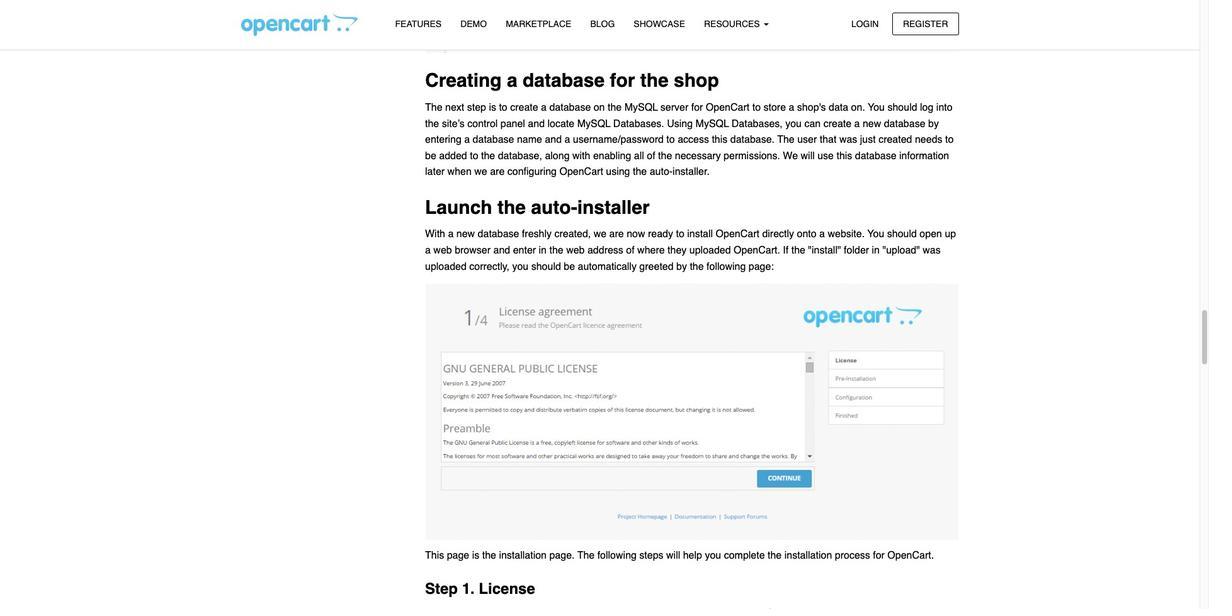 Task type: describe. For each thing, give the bounding box(es) containing it.
databases.
[[614, 118, 665, 129]]

launch
[[425, 196, 492, 219]]

and inside with a new database freshly created, we are now ready to install opencart directly onto a website. you should open up a web browser and enter in the web address of where they uploaded opencart. if the "install" folder in "upload" was uploaded correctly, you should be automatically greeted by the following page:
[[494, 245, 510, 256]]

the right complete
[[768, 551, 782, 562]]

can
[[805, 118, 821, 129]]

freshly
[[522, 229, 552, 240]]

enter
[[513, 245, 536, 256]]

2 installation from the left
[[785, 551, 832, 562]]

to inside with a new database freshly created, we are now ready to install opencart directly onto a website. you should open up a web browser and enter in the web address of where they uploaded opencart. if the "install" folder in "upload" was uploaded correctly, you should be automatically greeted by the following page:
[[676, 229, 685, 240]]

showcase
[[634, 19, 685, 29]]

locate
[[548, 118, 575, 129]]

1 vertical spatial uploaded
[[425, 261, 467, 273]]

the right all
[[658, 150, 672, 162]]

store
[[764, 102, 786, 113]]

a right with
[[448, 229, 454, 240]]

username/password
[[573, 134, 664, 146]]

the up entering
[[425, 118, 439, 129]]

page
[[447, 551, 470, 562]]

to up databases,
[[753, 102, 761, 113]]

marketplace link
[[497, 13, 581, 35]]

to up panel on the left of page
[[499, 102, 508, 113]]

the left database,
[[481, 150, 495, 162]]

the down install at the right
[[690, 261, 704, 273]]

process
[[835, 551, 871, 562]]

1 horizontal spatial uploaded
[[690, 245, 731, 256]]

to right needs
[[946, 134, 954, 146]]

features link
[[386, 13, 451, 35]]

the next step is to create a database on the mysql server for opencart to store a shop's data on. you should log into the site's control panel and locate mysql databases. using mysql databases, you can create a new database by entering a database name and a username/password to access this database. the user that was just created needs to be added to the database, along with enabling all of the necessary permissions. we will use this database information later when we are configuring opencart using the auto-installer.
[[425, 102, 954, 178]]

using
[[667, 118, 693, 129]]

with
[[425, 229, 445, 240]]

now
[[627, 229, 645, 240]]

opencart - open source shopping cart solution image
[[241, 13, 358, 36]]

was inside with a new database freshly created, we are now ready to install opencart directly onto a website. you should open up a web browser and enter in the web address of where they uploaded opencart. if the "install" folder in "upload" was uploaded correctly, you should be automatically greeted by the following page:
[[923, 245, 941, 256]]

demo
[[461, 19, 487, 29]]

a down with
[[425, 245, 431, 256]]

install
[[687, 229, 713, 240]]

0 vertical spatial opencart
[[706, 102, 750, 113]]

the down all
[[633, 166, 647, 178]]

showcase link
[[625, 13, 695, 35]]

to right added
[[470, 150, 479, 162]]

1 horizontal spatial the
[[578, 551, 595, 562]]

2 horizontal spatial mysql
[[696, 118, 729, 129]]

they
[[668, 245, 687, 256]]

are inside with a new database freshly created, we are now ready to install opencart directly onto a website. you should open up a web browser and enter in the web address of where they uploaded opencart. if the "install" folder in "upload" was uploaded correctly, you should be automatically greeted by the following page:
[[610, 229, 624, 240]]

features
[[395, 19, 442, 29]]

0 vertical spatial and
[[528, 118, 545, 129]]

with
[[573, 150, 591, 162]]

resources
[[704, 19, 763, 29]]

shop
[[674, 70, 719, 92]]

use
[[818, 150, 834, 162]]

we
[[783, 150, 798, 162]]

register
[[903, 19, 948, 29]]

creating a database for the shop
[[425, 70, 719, 92]]

along
[[545, 150, 570, 162]]

we inside the next step is to create a database on the mysql server for opencart to store a shop's data on. you should log into the site's control panel and locate mysql databases. using mysql databases, you can create a new database by entering a database name and a username/password to access this database. the user that was just created needs to be added to the database, along with enabling all of the necessary permissions. we will use this database information later when we are configuring opencart using the auto-installer.
[[475, 166, 487, 178]]

1.
[[462, 581, 475, 599]]

you inside the next step is to create a database on the mysql server for opencart to store a shop's data on. you should log into the site's control panel and locate mysql databases. using mysql databases, you can create a new database by entering a database name and a username/password to access this database. the user that was just created needs to be added to the database, along with enabling all of the necessary permissions. we will use this database information later when we are configuring opencart using the auto-installer.
[[868, 102, 885, 113]]

control
[[468, 118, 498, 129]]

with a new database freshly created, we are now ready to install opencart directly onto a website. you should open up a web browser and enter in the web address of where they uploaded opencart. if the "install" folder in "upload" was uploaded correctly, you should be automatically greeted by the following page:
[[425, 229, 956, 273]]

site's
[[442, 118, 465, 129]]

user
[[798, 134, 817, 146]]

page:
[[749, 261, 774, 273]]

necessary
[[675, 150, 721, 162]]

access
[[678, 134, 709, 146]]

steps
[[640, 551, 664, 562]]

cpanel file manager image
[[425, 0, 959, 54]]

databases,
[[732, 118, 783, 129]]

permissions.
[[724, 150, 781, 162]]

when
[[448, 166, 472, 178]]

by inside the next step is to create a database on the mysql server for opencart to store a shop's data on. you should log into the site's control panel and locate mysql databases. using mysql databases, you can create a new database by entering a database name and a username/password to access this database. the user that was just created needs to be added to the database, along with enabling all of the necessary permissions. we will use this database information later when we are configuring opencart using the auto-installer.
[[929, 118, 939, 129]]

the up server
[[641, 70, 669, 92]]

0 horizontal spatial mysql
[[577, 118, 611, 129]]

a up panel on the left of page
[[507, 70, 518, 92]]

opencart step1 image
[[425, 283, 959, 541]]

1 vertical spatial should
[[888, 229, 917, 240]]

needs
[[915, 134, 943, 146]]

directly
[[763, 229, 794, 240]]

marketplace
[[506, 19, 572, 29]]

auto- inside the next step is to create a database on the mysql server for opencart to store a shop's data on. you should log into the site's control panel and locate mysql databases. using mysql databases, you can create a new database by entering a database name and a username/password to access this database. the user that was just created needs to be added to the database, along with enabling all of the necessary permissions. we will use this database information later when we are configuring opencart using the auto-installer.
[[650, 166, 673, 178]]

greeted
[[640, 261, 674, 273]]

step
[[425, 581, 458, 599]]

complete
[[724, 551, 765, 562]]

a right store
[[789, 102, 795, 113]]

on.
[[852, 102, 866, 113]]

a down site's
[[464, 134, 470, 146]]

step
[[467, 102, 486, 113]]

all
[[634, 150, 644, 162]]

name
[[517, 134, 542, 146]]

0 horizontal spatial for
[[610, 70, 635, 92]]

login
[[852, 19, 879, 29]]

a down locate
[[565, 134, 570, 146]]

panel
[[501, 118, 525, 129]]

browser
[[455, 245, 491, 256]]

server
[[661, 102, 689, 113]]

you inside with a new database freshly created, we are now ready to install opencart directly onto a website. you should open up a web browser and enter in the web address of where they uploaded opencart. if the "install" folder in "upload" was uploaded correctly, you should be automatically greeted by the following page:
[[868, 229, 885, 240]]

automatically
[[578, 261, 637, 273]]

0 horizontal spatial following
[[598, 551, 637, 562]]

enabling
[[593, 150, 632, 162]]

you inside the next step is to create a database on the mysql server for opencart to store a shop's data on. you should log into the site's control panel and locate mysql databases. using mysql databases, you can create a new database by entering a database name and a username/password to access this database. the user that was just created needs to be added to the database, along with enabling all of the necessary permissions. we will use this database information later when we are configuring opencart using the auto-installer.
[[786, 118, 802, 129]]

that
[[820, 134, 837, 146]]

created
[[879, 134, 913, 146]]

demo link
[[451, 13, 497, 35]]

resources link
[[695, 13, 778, 35]]

2 vertical spatial for
[[873, 551, 885, 562]]

next
[[445, 102, 464, 113]]

was inside the next step is to create a database on the mysql server for opencart to store a shop's data on. you should log into the site's control panel and locate mysql databases. using mysql databases, you can create a new database by entering a database name and a username/password to access this database. the user that was just created needs to be added to the database, along with enabling all of the necessary permissions. we will use this database information later when we are configuring opencart using the auto-installer.
[[840, 134, 858, 146]]

created,
[[555, 229, 591, 240]]

1 vertical spatial will
[[667, 551, 681, 562]]

1 in from the left
[[539, 245, 547, 256]]

0 horizontal spatial create
[[510, 102, 538, 113]]

1 vertical spatial opencart
[[560, 166, 603, 178]]



Task type: locate. For each thing, give the bounding box(es) containing it.
0 horizontal spatial this
[[712, 134, 728, 146]]

0 vertical spatial opencart.
[[734, 245, 781, 256]]

opencart. right process
[[888, 551, 934, 562]]

configuring
[[508, 166, 557, 178]]

1 horizontal spatial are
[[610, 229, 624, 240]]

0 vertical spatial was
[[840, 134, 858, 146]]

was
[[840, 134, 858, 146], [923, 245, 941, 256]]

create down data
[[824, 118, 852, 129]]

0 vertical spatial we
[[475, 166, 487, 178]]

login link
[[841, 12, 890, 35]]

open
[[920, 229, 942, 240]]

in down freshly
[[539, 245, 547, 256]]

if
[[783, 245, 789, 256]]

we right when on the left
[[475, 166, 487, 178]]

web
[[434, 245, 452, 256], [566, 245, 585, 256]]

1 vertical spatial be
[[564, 261, 575, 273]]

0 vertical spatial for
[[610, 70, 635, 92]]

are down database,
[[490, 166, 505, 178]]

you left can
[[786, 118, 802, 129]]

1 vertical spatial auto-
[[531, 196, 577, 219]]

0 horizontal spatial be
[[425, 150, 436, 162]]

mysql up 'databases.'
[[625, 102, 658, 113]]

"install"
[[809, 245, 841, 256]]

on
[[594, 102, 605, 113]]

1 horizontal spatial was
[[923, 245, 941, 256]]

database
[[523, 70, 605, 92], [550, 102, 591, 113], [884, 118, 926, 129], [473, 134, 514, 146], [855, 150, 897, 162], [478, 229, 519, 240]]

1 vertical spatial by
[[677, 261, 687, 273]]

website.
[[828, 229, 865, 240]]

0 horizontal spatial opencart.
[[734, 245, 781, 256]]

we inside with a new database freshly created, we are now ready to install opencart directly onto a website. you should open up a web browser and enter in the web address of where they uploaded opencart. if the "install" folder in "upload" was uploaded correctly, you should be automatically greeted by the following page:
[[594, 229, 607, 240]]

opencart.
[[734, 245, 781, 256], [888, 551, 934, 562]]

should down enter
[[532, 261, 561, 273]]

up
[[945, 229, 956, 240]]

1 horizontal spatial create
[[824, 118, 852, 129]]

database.
[[731, 134, 775, 146]]

was down the 'open'
[[923, 245, 941, 256]]

create up panel on the left of page
[[510, 102, 538, 113]]

auto- up freshly
[[531, 196, 577, 219]]

1 horizontal spatial is
[[489, 102, 496, 113]]

data
[[829, 102, 849, 113]]

web down created,
[[566, 245, 585, 256]]

new up the browser
[[457, 229, 475, 240]]

and up along on the top left
[[545, 134, 562, 146]]

0 vertical spatial following
[[707, 261, 746, 273]]

we up address
[[594, 229, 607, 240]]

1 vertical spatial we
[[594, 229, 607, 240]]

you right help
[[705, 551, 721, 562]]

0 vertical spatial you
[[786, 118, 802, 129]]

"upload"
[[883, 245, 920, 256]]

the up freshly
[[498, 196, 526, 219]]

is right page
[[472, 551, 480, 562]]

0 vertical spatial should
[[888, 102, 918, 113]]

information
[[900, 150, 950, 162]]

1 web from the left
[[434, 245, 452, 256]]

a down on.
[[855, 118, 860, 129]]

1 horizontal spatial be
[[564, 261, 575, 273]]

and
[[528, 118, 545, 129], [545, 134, 562, 146], [494, 245, 510, 256]]

of down now at the right of page
[[626, 245, 635, 256]]

1 vertical spatial are
[[610, 229, 624, 240]]

0 horizontal spatial you
[[512, 261, 529, 273]]

1 horizontal spatial web
[[566, 245, 585, 256]]

1 vertical spatial new
[[457, 229, 475, 240]]

0 vertical spatial be
[[425, 150, 436, 162]]

1 vertical spatial for
[[692, 102, 703, 113]]

the right page
[[482, 551, 496, 562]]

2 horizontal spatial the
[[778, 134, 795, 146]]

0 horizontal spatial was
[[840, 134, 858, 146]]

by inside with a new database freshly created, we are now ready to install opencart directly onto a website. you should open up a web browser and enter in the web address of where they uploaded opencart. if the "install" folder in "upload" was uploaded correctly, you should be automatically greeted by the following page:
[[677, 261, 687, 273]]

0 vertical spatial uploaded
[[690, 245, 731, 256]]

opencart right install at the right
[[716, 229, 760, 240]]

page.
[[550, 551, 575, 562]]

mysql up access
[[696, 118, 729, 129]]

0 vertical spatial of
[[647, 150, 656, 162]]

you
[[786, 118, 802, 129], [512, 261, 529, 273], [705, 551, 721, 562]]

and up name
[[528, 118, 545, 129]]

new inside the next step is to create a database on the mysql server for opencart to store a shop's data on. you should log into the site's control panel and locate mysql databases. using mysql databases, you can create a new database by entering a database name and a username/password to access this database. the user that was just created needs to be added to the database, along with enabling all of the necessary permissions. we will use this database information later when we are configuring opencart using the auto-installer.
[[863, 118, 882, 129]]

2 vertical spatial should
[[532, 261, 561, 273]]

the
[[425, 102, 443, 113], [778, 134, 795, 146], [578, 551, 595, 562]]

shop's
[[797, 102, 826, 113]]

1 horizontal spatial installation
[[785, 551, 832, 562]]

will down user
[[801, 150, 815, 162]]

opencart inside with a new database freshly created, we are now ready to install opencart directly onto a website. you should open up a web browser and enter in the web address of where they uploaded opencart. if the "install" folder in "upload" was uploaded correctly, you should be automatically greeted by the following page:
[[716, 229, 760, 240]]

1 horizontal spatial following
[[707, 261, 746, 273]]

0 horizontal spatial we
[[475, 166, 487, 178]]

using
[[606, 166, 630, 178]]

for right server
[[692, 102, 703, 113]]

0 horizontal spatial auto-
[[531, 196, 577, 219]]

blog
[[591, 19, 615, 29]]

2 web from the left
[[566, 245, 585, 256]]

0 vertical spatial by
[[929, 118, 939, 129]]

of
[[647, 150, 656, 162], [626, 245, 635, 256]]

new inside with a new database freshly created, we are now ready to install opencart directly onto a website. you should open up a web browser and enter in the web address of where they uploaded opencart. if the "install" folder in "upload" was uploaded correctly, you should be automatically greeted by the following page:
[[457, 229, 475, 240]]

be
[[425, 150, 436, 162], [564, 261, 575, 273]]

in
[[539, 245, 547, 256], [872, 245, 880, 256]]

was left just
[[840, 134, 858, 146]]

2 horizontal spatial you
[[786, 118, 802, 129]]

into
[[937, 102, 953, 113]]

2 in from the left
[[872, 245, 880, 256]]

onto
[[797, 229, 817, 240]]

1 vertical spatial following
[[598, 551, 637, 562]]

create
[[510, 102, 538, 113], [824, 118, 852, 129]]

of right all
[[647, 150, 656, 162]]

be inside with a new database freshly created, we are now ready to install opencart directly onto a website. you should open up a web browser and enter in the web address of where they uploaded opencart. if the "install" folder in "upload" was uploaded correctly, you should be automatically greeted by the following page:
[[564, 261, 575, 273]]

just
[[860, 134, 876, 146]]

be down created,
[[564, 261, 575, 273]]

to down using at the top of the page
[[667, 134, 675, 146]]

is inside the next step is to create a database on the mysql server for opencart to store a shop's data on. you should log into the site's control panel and locate mysql databases. using mysql databases, you can create a new database by entering a database name and a username/password to access this database. the user that was just created needs to be added to the database, along with enabling all of the necessary permissions. we will use this database information later when we are configuring opencart using the auto-installer.
[[489, 102, 496, 113]]

0 horizontal spatial the
[[425, 102, 443, 113]]

0 vertical spatial the
[[425, 102, 443, 113]]

0 horizontal spatial web
[[434, 245, 452, 256]]

1 horizontal spatial mysql
[[625, 102, 658, 113]]

0 horizontal spatial by
[[677, 261, 687, 273]]

are
[[490, 166, 505, 178], [610, 229, 624, 240]]

1 vertical spatial was
[[923, 245, 941, 256]]

for right process
[[873, 551, 885, 562]]

should
[[888, 102, 918, 113], [888, 229, 917, 240], [532, 261, 561, 273]]

installer.
[[673, 166, 710, 178]]

0 horizontal spatial of
[[626, 245, 635, 256]]

auto- right using
[[650, 166, 673, 178]]

1 horizontal spatial opencart.
[[888, 551, 934, 562]]

the right if
[[792, 245, 806, 256]]

1 vertical spatial you
[[512, 261, 529, 273]]

this
[[425, 551, 444, 562]]

later
[[425, 166, 445, 178]]

2 vertical spatial the
[[578, 551, 595, 562]]

you up folder
[[868, 229, 885, 240]]

database inside with a new database freshly created, we are now ready to install opencart directly onto a website. you should open up a web browser and enter in the web address of where they uploaded opencart. if the "install" folder in "upload" was uploaded correctly, you should be automatically greeted by the following page:
[[478, 229, 519, 240]]

entering
[[425, 134, 462, 146]]

installer
[[577, 196, 650, 219]]

0 vertical spatial create
[[510, 102, 538, 113]]

the
[[641, 70, 669, 92], [608, 102, 622, 113], [425, 118, 439, 129], [481, 150, 495, 162], [658, 150, 672, 162], [633, 166, 647, 178], [498, 196, 526, 219], [550, 245, 564, 256], [792, 245, 806, 256], [690, 261, 704, 273], [482, 551, 496, 562], [768, 551, 782, 562]]

1 horizontal spatial of
[[647, 150, 656, 162]]

0 horizontal spatial will
[[667, 551, 681, 562]]

you inside with a new database freshly created, we are now ready to install opencart directly onto a website. you should open up a web browser and enter in the web address of where they uploaded opencart. if the "install" folder in "upload" was uploaded correctly, you should be automatically greeted by the following page:
[[512, 261, 529, 273]]

0 vertical spatial is
[[489, 102, 496, 113]]

1 vertical spatial and
[[545, 134, 562, 146]]

be inside the next step is to create a database on the mysql server for opencart to store a shop's data on. you should log into the site's control panel and locate mysql databases. using mysql databases, you can create a new database by entering a database name and a username/password to access this database. the user that was just created needs to be added to the database, along with enabling all of the necessary permissions. we will use this database information later when we are configuring opencart using the auto-installer.
[[425, 150, 436, 162]]

following left steps
[[598, 551, 637, 562]]

2 vertical spatial you
[[705, 551, 721, 562]]

1 vertical spatial you
[[868, 229, 885, 240]]

of inside with a new database freshly created, we are now ready to install opencart directly onto a website. you should open up a web browser and enter in the web address of where they uploaded opencart. if the "install" folder in "upload" was uploaded correctly, you should be automatically greeted by the following page:
[[626, 245, 635, 256]]

1 vertical spatial of
[[626, 245, 635, 256]]

launch the auto-installer
[[425, 196, 650, 219]]

for up 'databases.'
[[610, 70, 635, 92]]

the right on
[[608, 102, 622, 113]]

1 horizontal spatial this
[[837, 150, 853, 162]]

we
[[475, 166, 487, 178], [594, 229, 607, 240]]

should left log
[[888, 102, 918, 113]]

0 vertical spatial new
[[863, 118, 882, 129]]

register link
[[893, 12, 959, 35]]

1 installation from the left
[[499, 551, 547, 562]]

ready
[[648, 229, 673, 240]]

following left page:
[[707, 261, 746, 273]]

1 vertical spatial opencart.
[[888, 551, 934, 562]]

1 vertical spatial is
[[472, 551, 480, 562]]

a right onto
[[820, 229, 825, 240]]

0 vertical spatial are
[[490, 166, 505, 178]]

are inside the next step is to create a database on the mysql server for opencart to store a shop's data on. you should log into the site's control panel and locate mysql databases. using mysql databases, you can create a new database by entering a database name and a username/password to access this database. the user that was just created needs to be added to the database, along with enabling all of the necessary permissions. we will use this database information later when we are configuring opencart using the auto-installer.
[[490, 166, 505, 178]]

0 horizontal spatial uploaded
[[425, 261, 467, 273]]

1 vertical spatial this
[[837, 150, 853, 162]]

0 vertical spatial will
[[801, 150, 815, 162]]

mysql down on
[[577, 118, 611, 129]]

installation left process
[[785, 551, 832, 562]]

this right use
[[837, 150, 853, 162]]

step 1. license
[[425, 581, 535, 599]]

1 vertical spatial the
[[778, 134, 795, 146]]

correctly,
[[470, 261, 510, 273]]

2 vertical spatial opencart
[[716, 229, 760, 240]]

0 horizontal spatial in
[[539, 245, 547, 256]]

0 horizontal spatial new
[[457, 229, 475, 240]]

this page is the installation page. the following steps will help you complete the installation process for opencart.
[[425, 551, 934, 562]]

0 horizontal spatial installation
[[499, 551, 547, 562]]

be up later
[[425, 150, 436, 162]]

and up correctly, in the left top of the page
[[494, 245, 510, 256]]

opencart up databases,
[[706, 102, 750, 113]]

is right 'step'
[[489, 102, 496, 113]]

you down enter
[[512, 261, 529, 273]]

help
[[683, 551, 702, 562]]

blog link
[[581, 13, 625, 35]]

installation
[[499, 551, 547, 562], [785, 551, 832, 562]]

should up "upload"
[[888, 229, 917, 240]]

installation up license
[[499, 551, 547, 562]]

auto-
[[650, 166, 673, 178], [531, 196, 577, 219]]

opencart. inside with a new database freshly created, we are now ready to install opencart directly onto a website. you should open up a web browser and enter in the web address of where they uploaded opencart. if the "install" folder in "upload" was uploaded correctly, you should be automatically greeted by the following page:
[[734, 245, 781, 256]]

mysql
[[625, 102, 658, 113], [577, 118, 611, 129], [696, 118, 729, 129]]

0 horizontal spatial are
[[490, 166, 505, 178]]

following inside with a new database freshly created, we are now ready to install opencart directly onto a website. you should open up a web browser and enter in the web address of where they uploaded opencart. if the "install" folder in "upload" was uploaded correctly, you should be automatically greeted by the following page:
[[707, 261, 746, 273]]

of inside the next step is to create a database on the mysql server for opencart to store a shop's data on. you should log into the site's control panel and locate mysql databases. using mysql databases, you can create a new database by entering a database name and a username/password to access this database. the user that was just created needs to be added to the database, along with enabling all of the necessary permissions. we will use this database information later when we are configuring opencart using the auto-installer.
[[647, 150, 656, 162]]

where
[[638, 245, 665, 256]]

should inside the next step is to create a database on the mysql server for opencart to store a shop's data on. you should log into the site's control panel and locate mysql databases. using mysql databases, you can create a new database by entering a database name and a username/password to access this database. the user that was just created needs to be added to the database, along with enabling all of the necessary permissions. we will use this database information later when we are configuring opencart using the auto-installer.
[[888, 102, 918, 113]]

2 horizontal spatial for
[[873, 551, 885, 562]]

0 vertical spatial this
[[712, 134, 728, 146]]

you right on.
[[868, 102, 885, 113]]

a up name
[[541, 102, 547, 113]]

the left the next
[[425, 102, 443, 113]]

new up just
[[863, 118, 882, 129]]

0 horizontal spatial is
[[472, 551, 480, 562]]

0 vertical spatial auto-
[[650, 166, 673, 178]]

1 horizontal spatial by
[[929, 118, 939, 129]]

added
[[439, 150, 467, 162]]

1 horizontal spatial will
[[801, 150, 815, 162]]

the down created,
[[550, 245, 564, 256]]

opencart down with
[[560, 166, 603, 178]]

license
[[479, 581, 535, 599]]

to up they
[[676, 229, 685, 240]]

log
[[920, 102, 934, 113]]

opencart
[[706, 102, 750, 113], [560, 166, 603, 178], [716, 229, 760, 240]]

in right folder
[[872, 245, 880, 256]]

will
[[801, 150, 815, 162], [667, 551, 681, 562]]

1 horizontal spatial we
[[594, 229, 607, 240]]

creating
[[425, 70, 502, 92]]

by down they
[[677, 261, 687, 273]]

1 horizontal spatial auto-
[[650, 166, 673, 178]]

to
[[499, 102, 508, 113], [753, 102, 761, 113], [667, 134, 675, 146], [946, 134, 954, 146], [470, 150, 479, 162], [676, 229, 685, 240]]

is
[[489, 102, 496, 113], [472, 551, 480, 562]]

1 vertical spatial create
[[824, 118, 852, 129]]

1 horizontal spatial for
[[692, 102, 703, 113]]

the up we
[[778, 134, 795, 146]]

will left help
[[667, 551, 681, 562]]

will inside the next step is to create a database on the mysql server for opencart to store a shop's data on. you should log into the site's control panel and locate mysql databases. using mysql databases, you can create a new database by entering a database name and a username/password to access this database. the user that was just created needs to be added to the database, along with enabling all of the necessary permissions. we will use this database information later when we are configuring opencart using the auto-installer.
[[801, 150, 815, 162]]

for inside the next step is to create a database on the mysql server for opencart to store a shop's data on. you should log into the site's control panel and locate mysql databases. using mysql databases, you can create a new database by entering a database name and a username/password to access this database. the user that was just created needs to be added to the database, along with enabling all of the necessary permissions. we will use this database information later when we are configuring opencart using the auto-installer.
[[692, 102, 703, 113]]

1 horizontal spatial new
[[863, 118, 882, 129]]

are left now at the right of page
[[610, 229, 624, 240]]

uploaded down the browser
[[425, 261, 467, 273]]

this right access
[[712, 134, 728, 146]]

0 vertical spatial you
[[868, 102, 885, 113]]

1 horizontal spatial in
[[872, 245, 880, 256]]

by up needs
[[929, 118, 939, 129]]

the right page.
[[578, 551, 595, 562]]

uploaded down install at the right
[[690, 245, 731, 256]]

2 vertical spatial and
[[494, 245, 510, 256]]

opencart. up page:
[[734, 245, 781, 256]]

for
[[610, 70, 635, 92], [692, 102, 703, 113], [873, 551, 885, 562]]

address
[[588, 245, 624, 256]]

web down with
[[434, 245, 452, 256]]

a
[[507, 70, 518, 92], [541, 102, 547, 113], [789, 102, 795, 113], [855, 118, 860, 129], [464, 134, 470, 146], [565, 134, 570, 146], [448, 229, 454, 240], [820, 229, 825, 240], [425, 245, 431, 256]]

1 horizontal spatial you
[[705, 551, 721, 562]]



Task type: vqa. For each thing, say whether or not it's contained in the screenshot.
frontend link
no



